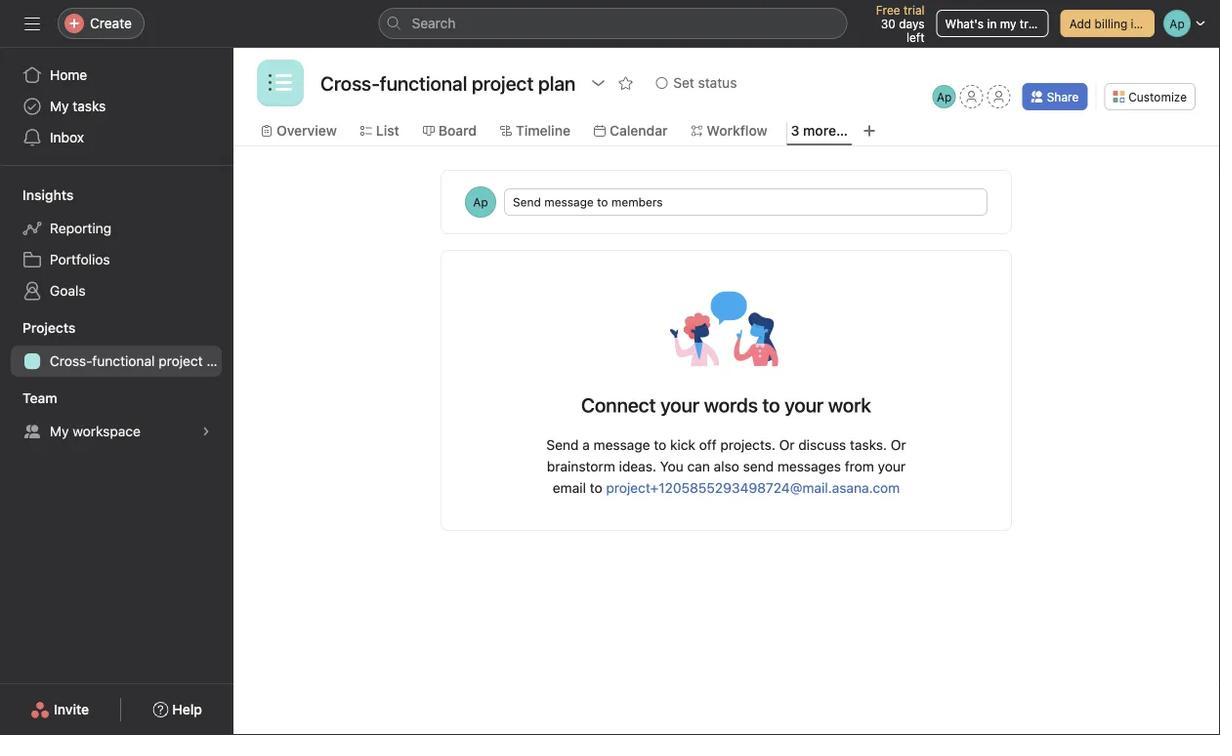 Task type: locate. For each thing, give the bounding box(es) containing it.
0 vertical spatial my
[[50, 98, 69, 114]]

see details, my workspace image
[[200, 426, 212, 438]]

brainstorm
[[547, 459, 616, 475]]

send inside send a message to kick off projects. or discuss tasks. or brainstorm ideas. you can also send messages from your email to
[[547, 437, 579, 453]]

ap
[[937, 90, 952, 104], [473, 195, 488, 209]]

projects.
[[721, 437, 776, 453]]

you
[[660, 459, 684, 475]]

in
[[988, 17, 997, 30]]

insights element
[[0, 178, 234, 311]]

2 my from the top
[[50, 424, 69, 440]]

1 vertical spatial send
[[547, 437, 579, 453]]

trial
[[904, 3, 925, 17]]

0 vertical spatial message
[[545, 195, 594, 209]]

home
[[50, 67, 87, 83]]

add billing info button
[[1061, 10, 1155, 37]]

to
[[597, 195, 608, 209], [763, 394, 781, 417], [654, 437, 667, 453], [590, 480, 603, 496]]

message inside button
[[545, 195, 594, 209]]

reporting
[[50, 220, 112, 237]]

functional
[[92, 353, 155, 369]]

customize
[[1129, 90, 1187, 104]]

insights
[[22, 187, 74, 203]]

1 horizontal spatial or
[[891, 437, 907, 453]]

1 my from the top
[[50, 98, 69, 114]]

my for my tasks
[[50, 98, 69, 114]]

None text field
[[316, 65, 581, 101]]

workflow link
[[691, 120, 768, 142]]

my left tasks
[[50, 98, 69, 114]]

1 horizontal spatial ap
[[937, 90, 952, 104]]

message left members at the right top of page
[[545, 195, 594, 209]]

or right tasks.
[[891, 437, 907, 453]]

message up ideas.
[[594, 437, 650, 453]]

my inside global element
[[50, 98, 69, 114]]

or up messages
[[780, 437, 795, 453]]

send
[[513, 195, 541, 209], [547, 437, 579, 453]]

0 vertical spatial your
[[661, 394, 700, 417]]

share
[[1047, 90, 1079, 104]]

send inside button
[[513, 195, 541, 209]]

calendar link
[[594, 120, 668, 142]]

cross-
[[50, 353, 92, 369]]

0 horizontal spatial your
[[661, 394, 700, 417]]

reporting link
[[11, 213, 222, 244]]

send left a
[[547, 437, 579, 453]]

1 vertical spatial your
[[878, 459, 906, 475]]

0 vertical spatial send
[[513, 195, 541, 209]]

my inside "teams" element
[[50, 424, 69, 440]]

ap down what's
[[937, 90, 952, 104]]

0 horizontal spatial or
[[780, 437, 795, 453]]

1 vertical spatial my
[[50, 424, 69, 440]]

3 more… button
[[791, 120, 848, 142]]

0 vertical spatial ap
[[937, 90, 952, 104]]

2 or from the left
[[891, 437, 907, 453]]

add tab image
[[862, 123, 878, 139]]

to left kick
[[654, 437, 667, 453]]

from
[[845, 459, 875, 475]]

what's in my trial? button
[[937, 10, 1049, 37]]

send for send message to members
[[513, 195, 541, 209]]

ideas.
[[619, 459, 657, 475]]

customize button
[[1105, 83, 1196, 110]]

or
[[780, 437, 795, 453], [891, 437, 907, 453]]

project
[[159, 353, 203, 369]]

left
[[907, 30, 925, 44]]

workspace
[[73, 424, 141, 440]]

send down timeline 'link'
[[513, 195, 541, 209]]

show options image
[[591, 75, 606, 91]]

my
[[50, 98, 69, 114], [50, 424, 69, 440]]

my down 'team'
[[50, 424, 69, 440]]

my for my workspace
[[50, 424, 69, 440]]

home link
[[11, 60, 222, 91]]

your work
[[785, 394, 872, 417]]

1 vertical spatial ap
[[473, 195, 488, 209]]

also
[[714, 459, 740, 475]]

your up kick
[[661, 394, 700, 417]]

team
[[22, 390, 57, 407]]

list image
[[269, 71, 292, 95]]

off
[[700, 437, 717, 453]]

30
[[881, 17, 896, 30]]

1 horizontal spatial your
[[878, 459, 906, 475]]

your down tasks.
[[878, 459, 906, 475]]

insights button
[[0, 186, 74, 205]]

to left members at the right top of page
[[597, 195, 608, 209]]

message
[[545, 195, 594, 209], [594, 437, 650, 453]]

send for send a message to kick off projects. or discuss tasks. or brainstorm ideas. you can also send messages from your email to
[[547, 437, 579, 453]]

0 horizontal spatial send
[[513, 195, 541, 209]]

create
[[90, 15, 132, 31]]

to down the brainstorm
[[590, 480, 603, 496]]

plan
[[207, 353, 233, 369]]

3 more…
[[791, 123, 848, 139]]

ap button
[[933, 85, 957, 108]]

inbox link
[[11, 122, 222, 153]]

ap down board
[[473, 195, 488, 209]]

share button
[[1023, 83, 1088, 110]]

help button
[[140, 693, 215, 728]]

billing
[[1095, 17, 1128, 30]]

1 horizontal spatial send
[[547, 437, 579, 453]]

timeline
[[516, 123, 571, 139]]

global element
[[0, 48, 234, 165]]

search list box
[[379, 8, 848, 39]]

1 vertical spatial message
[[594, 437, 650, 453]]

portfolios link
[[11, 244, 222, 276]]

my tasks
[[50, 98, 106, 114]]

0 horizontal spatial ap
[[473, 195, 488, 209]]



Task type: describe. For each thing, give the bounding box(es) containing it.
message inside send a message to kick off projects. or discuss tasks. or brainstorm ideas. you can also send messages from your email to
[[594, 437, 650, 453]]

send message to members button
[[504, 189, 988, 216]]

board link
[[423, 120, 477, 142]]

discuss
[[799, 437, 847, 453]]

list link
[[360, 120, 400, 142]]

projects
[[22, 320, 76, 336]]

send
[[743, 459, 774, 475]]

portfolios
[[50, 252, 110, 268]]

days
[[899, 17, 925, 30]]

my tasks link
[[11, 91, 222, 122]]

list
[[376, 123, 400, 139]]

free trial 30 days left
[[876, 3, 925, 44]]

projects button
[[0, 319, 76, 338]]

to right words
[[763, 394, 781, 417]]

projects element
[[0, 311, 234, 381]]

send a message to kick off projects. or discuss tasks. or brainstorm ideas. you can also send messages from your email to
[[547, 437, 907, 496]]

project+1205855293498724@mail.asana.com
[[606, 480, 900, 496]]

1 or from the left
[[780, 437, 795, 453]]

invite button
[[18, 693, 102, 728]]

inbox
[[50, 129, 84, 146]]

to inside send message to members button
[[597, 195, 608, 209]]

ap inside button
[[937, 90, 952, 104]]

my workspace link
[[11, 416, 222, 448]]

kick
[[670, 437, 696, 453]]

cross-functional project plan link
[[11, 346, 233, 377]]

email
[[553, 480, 586, 496]]

add
[[1070, 17, 1092, 30]]

set status button
[[647, 69, 746, 97]]

what's in my trial?
[[946, 17, 1047, 30]]

help
[[172, 702, 202, 718]]

my workspace
[[50, 424, 141, 440]]

teams element
[[0, 381, 234, 452]]

a
[[583, 437, 590, 453]]

timeline link
[[500, 120, 571, 142]]

info
[[1131, 17, 1152, 30]]

tasks.
[[850, 437, 887, 453]]

overview link
[[261, 120, 337, 142]]

words
[[704, 394, 758, 417]]

goals
[[50, 283, 86, 299]]

goals link
[[11, 276, 222, 307]]

set status
[[674, 75, 737, 91]]

search button
[[379, 8, 848, 39]]

overview
[[277, 123, 337, 139]]

your inside send a message to kick off projects. or discuss tasks. or brainstorm ideas. you can also send messages from your email to
[[878, 459, 906, 475]]

add billing info
[[1070, 17, 1152, 30]]

hide sidebar image
[[24, 16, 40, 31]]

free
[[876, 3, 901, 17]]

team button
[[0, 387, 57, 410]]

set
[[674, 75, 695, 91]]

3
[[791, 123, 800, 139]]

more…
[[803, 123, 848, 139]]

what's
[[946, 17, 984, 30]]

invite
[[54, 702, 89, 718]]

can
[[688, 459, 710, 475]]

calendar
[[610, 123, 668, 139]]

connect
[[582, 394, 656, 417]]

create button
[[58, 8, 145, 39]]

add to starred image
[[618, 75, 634, 91]]

trial?
[[1020, 17, 1047, 30]]

search
[[412, 15, 456, 31]]

members
[[612, 195, 663, 209]]

connect your words to your work
[[582, 394, 872, 417]]

board
[[439, 123, 477, 139]]

cross-functional project plan
[[50, 353, 233, 369]]

project+1205855293498724@mail.asana.com link
[[606, 480, 900, 496]]

workflow
[[707, 123, 768, 139]]

send message to members
[[513, 195, 663, 209]]

my
[[1001, 17, 1017, 30]]

messages
[[778, 459, 842, 475]]

tasks
[[73, 98, 106, 114]]

status
[[698, 75, 737, 91]]



Task type: vqa. For each thing, say whether or not it's contained in the screenshot.
My inside teams element
yes



